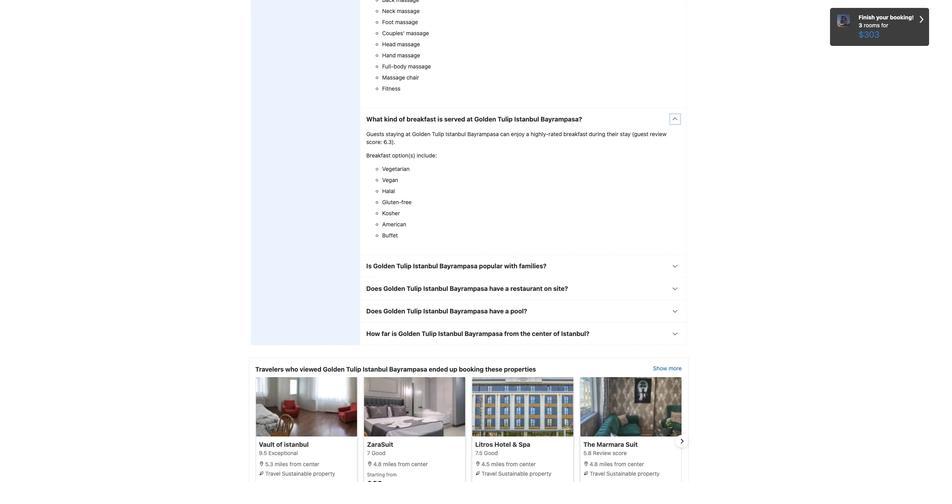 Task type: describe. For each thing, give the bounding box(es) containing it.
the
[[521, 330, 531, 338]]

is
[[366, 263, 372, 270]]

properties
[[504, 366, 536, 373]]

center for litros hotel & spa
[[520, 461, 536, 468]]

is inside dropdown button
[[438, 116, 443, 123]]

miles for hotel
[[491, 461, 505, 468]]

travel sustainable property for 5.8 review
[[588, 471, 660, 478]]

have for pool?
[[489, 308, 504, 315]]

kind
[[384, 116, 398, 123]]

center for vault of istanbul
[[303, 461, 320, 468]]

massage for couples' massage
[[406, 30, 429, 36]]

tulip inside guests staying at golden tulip istanbul bayrampasa can enjoy a highly-rated breakfast during their stay (guest review score: 6.3).
[[432, 131, 444, 137]]

rated
[[549, 131, 562, 137]]

couples'
[[382, 30, 405, 36]]

the
[[584, 441, 595, 449]]

center inside dropdown button
[[532, 330, 552, 338]]

7 good
[[367, 450, 386, 457]]

a inside guests staying at golden tulip istanbul bayrampasa can enjoy a highly-rated breakfast during their stay (guest review score: 6.3).
[[526, 131, 529, 137]]

how
[[366, 330, 380, 338]]

travelers
[[255, 366, 284, 373]]

what kind of breakfast is served at golden tulip istanbul bayrampasa?
[[366, 116, 582, 123]]

foot
[[382, 19, 394, 25]]

marmara
[[597, 441, 624, 449]]

head
[[382, 41, 396, 47]]

served
[[444, 116, 465, 123]]

kosher
[[382, 210, 400, 217]]

property for the marmara suit
[[638, 471, 660, 478]]

from for litros hotel & spa
[[506, 461, 518, 468]]

show more link
[[653, 365, 682, 374]]

breakfast
[[366, 152, 391, 159]]

zarasuit 7 good
[[367, 441, 393, 457]]

head massage
[[382, 41, 420, 47]]

halal
[[382, 188, 395, 195]]

spa
[[519, 441, 531, 449]]

booking
[[459, 366, 484, 373]]

can
[[500, 131, 510, 137]]

istanbul?
[[561, 330, 590, 338]]

miles for marmara
[[600, 461, 613, 468]]

does golden tulip istanbul bayrampasa have a pool?
[[366, 308, 527, 315]]

gluten-
[[382, 199, 402, 206]]

zarasuit
[[367, 441, 393, 449]]

ended
[[429, 366, 448, 373]]

viewed
[[300, 366, 322, 373]]

3
[[859, 22, 863, 29]]

vault
[[259, 441, 275, 449]]

these
[[485, 366, 503, 373]]

from for zarasuit
[[398, 461, 410, 468]]

miles for of
[[275, 461, 288, 468]]

during
[[589, 131, 606, 137]]

include:
[[417, 152, 437, 159]]

7.5 good
[[475, 450, 498, 457]]

show
[[653, 365, 667, 372]]

5.3 miles from center
[[264, 461, 320, 468]]

what kind of breakfast is served at golden tulip istanbul bayrampasa? button
[[360, 108, 686, 130]]

option(s)
[[392, 152, 415, 159]]

far
[[382, 330, 390, 338]]

your
[[877, 14, 889, 21]]

score:
[[366, 139, 382, 145]]

accordion control element
[[360, 0, 687, 346]]

breakfast option(s) include:
[[366, 152, 437, 159]]

golden inside "dropdown button"
[[373, 263, 395, 270]]

bayrampasa inside guests staying at golden tulip istanbul bayrampasa can enjoy a highly-rated breakfast during their stay (guest review score: 6.3).
[[468, 131, 499, 137]]

site?
[[554, 285, 568, 292]]

massage for hand massage
[[397, 52, 420, 59]]

bayrampasa inside does golden tulip istanbul bayrampasa have a pool? dropdown button
[[450, 308, 488, 315]]

property for litros hotel & spa
[[530, 471, 552, 478]]

popular
[[479, 263, 503, 270]]

score
[[613, 450, 627, 457]]

gluten-free
[[382, 199, 412, 206]]

4.5
[[482, 461, 490, 468]]

a for restaurant
[[506, 285, 509, 292]]

4.8 for marmara
[[590, 461, 598, 468]]

travel for vault
[[265, 471, 281, 478]]

travel for the
[[590, 471, 605, 478]]

starting from
[[367, 472, 397, 478]]

how far is golden tulip istanbul bayrampasa from the center of istanbul?
[[366, 330, 590, 338]]

does golden tulip istanbul bayrampasa have a restaurant on site?
[[366, 285, 568, 292]]

booking!
[[890, 14, 914, 21]]

does golden tulip istanbul bayrampasa have a pool? button
[[360, 300, 686, 323]]

more
[[669, 365, 682, 372]]

enjoy
[[511, 131, 525, 137]]

breakfast inside dropdown button
[[407, 116, 436, 123]]

on
[[544, 285, 552, 292]]

massage
[[382, 74, 405, 81]]

bayrampasa left ended
[[389, 366, 427, 373]]

bayrampasa inside is golden tulip istanbul bayrampasa popular with families? "dropdown button"
[[440, 263, 478, 270]]

hand
[[382, 52, 396, 59]]

show more
[[653, 365, 682, 372]]

of inside vault of istanbul 9.5 exceptional
[[276, 441, 283, 449]]

vegetarian
[[382, 166, 410, 172]]

american
[[382, 221, 406, 228]]

is golden tulip istanbul bayrampasa popular with families?
[[366, 263, 547, 270]]

foot massage
[[382, 19, 418, 25]]



Task type: vqa. For each thing, say whether or not it's contained in the screenshot.
&
yes



Task type: locate. For each thing, give the bounding box(es) containing it.
a right enjoy
[[526, 131, 529, 137]]

restaurant
[[511, 285, 543, 292]]

4.8 miles from center for marmara
[[588, 461, 644, 468]]

bayrampasa up "does golden tulip istanbul bayrampasa have a restaurant on site?"
[[440, 263, 478, 270]]

0 vertical spatial have
[[489, 285, 504, 292]]

full-body massage
[[382, 63, 431, 70]]

3 travel sustainable property from the left
[[588, 471, 660, 478]]

4.8 miles from center for 7 good
[[372, 461, 428, 468]]

istanbul
[[514, 116, 539, 123], [446, 131, 466, 137], [413, 263, 438, 270], [423, 285, 448, 292], [423, 308, 448, 315], [438, 330, 463, 338], [363, 366, 388, 373]]

a for pool?
[[506, 308, 509, 315]]

massage for foot massage
[[395, 19, 418, 25]]

5.8 review
[[584, 450, 611, 457]]

2 horizontal spatial of
[[554, 330, 560, 338]]

1 miles from the left
[[275, 461, 288, 468]]

(guest
[[632, 131, 649, 137]]

litros hotel & spa 7.5 good
[[475, 441, 531, 457]]

2 4.8 from the left
[[590, 461, 598, 468]]

bayrampasa?
[[541, 116, 582, 123]]

review
[[650, 131, 667, 137]]

0 horizontal spatial travel sustainable property
[[264, 471, 335, 478]]

2 4.8 miles from center from the left
[[588, 461, 644, 468]]

does down is
[[366, 285, 382, 292]]

istanbul inside guests staying at golden tulip istanbul bayrampasa can enjoy a highly-rated breakfast during their stay (guest review score: 6.3).
[[446, 131, 466, 137]]

4.8 down 5.8 review
[[590, 461, 598, 468]]

1 travel sustainable property from the left
[[264, 471, 335, 478]]

of right kind
[[399, 116, 405, 123]]

1 vertical spatial does
[[366, 308, 382, 315]]

property down suit on the bottom right
[[638, 471, 660, 478]]

travel sustainable property down 4.5 miles from center
[[480, 471, 552, 478]]

4.8 miles from center
[[372, 461, 428, 468], [588, 461, 644, 468]]

at
[[467, 116, 473, 123], [406, 131, 411, 137]]

property for vault of istanbul
[[313, 471, 335, 478]]

0 vertical spatial does
[[366, 285, 382, 292]]

tulip inside dropdown button
[[498, 116, 513, 123]]

0 horizontal spatial 4.8 miles from center
[[372, 461, 428, 468]]

suit
[[626, 441, 638, 449]]

travel
[[265, 471, 281, 478], [482, 471, 497, 478], [590, 471, 605, 478]]

buffet
[[382, 232, 398, 239]]

1 have from the top
[[489, 285, 504, 292]]

1 4.8 from the left
[[374, 461, 382, 468]]

bayrampasa down is golden tulip istanbul bayrampasa popular with families?
[[450, 285, 488, 292]]

2 vertical spatial a
[[506, 308, 509, 315]]

sustainable
[[282, 471, 312, 478], [499, 471, 528, 478], [607, 471, 636, 478]]

1 travel from the left
[[265, 471, 281, 478]]

miles right '4.5' at the bottom of page
[[491, 461, 505, 468]]

1 4.8 miles from center from the left
[[372, 461, 428, 468]]

property down spa
[[530, 471, 552, 478]]

is right far
[[392, 330, 397, 338]]

does golden tulip istanbul bayrampasa have a restaurant on site? button
[[360, 278, 686, 300]]

1 vertical spatial have
[[489, 308, 504, 315]]

2 miles from the left
[[383, 461, 397, 468]]

center
[[532, 330, 552, 338], [303, 461, 320, 468], [412, 461, 428, 468], [520, 461, 536, 468], [628, 461, 644, 468]]

travel sustainable property for spa
[[480, 471, 552, 478]]

highly-
[[531, 131, 549, 137]]

1 horizontal spatial breakfast
[[564, 131, 588, 137]]

bayrampasa inside how far is golden tulip istanbul bayrampasa from the center of istanbul? dropdown button
[[465, 330, 503, 338]]

massage
[[397, 7, 420, 14], [395, 19, 418, 25], [406, 30, 429, 36], [397, 41, 420, 47], [397, 52, 420, 59], [408, 63, 431, 70]]

travel down 5.8 review
[[590, 471, 605, 478]]

is left served at the left of page
[[438, 116, 443, 123]]

the marmara suit 5.8 review score
[[584, 441, 638, 457]]

1 horizontal spatial at
[[467, 116, 473, 123]]

at right served at the left of page
[[467, 116, 473, 123]]

couples' massage
[[382, 30, 429, 36]]

does for does golden tulip istanbul bayrampasa have a pool?
[[366, 308, 382, 315]]

bayrampasa down what kind of breakfast is served at golden tulip istanbul bayrampasa?
[[468, 131, 499, 137]]

at inside dropdown button
[[467, 116, 473, 123]]

what
[[366, 116, 383, 123]]

sustainable for 9.5 exceptional
[[282, 471, 312, 478]]

0 horizontal spatial sustainable
[[282, 471, 312, 478]]

golden inside guests staying at golden tulip istanbul bayrampasa can enjoy a highly-rated breakfast during their stay (guest review score: 6.3).
[[412, 131, 431, 137]]

1 horizontal spatial of
[[399, 116, 405, 123]]

stay
[[620, 131, 631, 137]]

0 vertical spatial of
[[399, 116, 405, 123]]

1 vertical spatial breakfast
[[564, 131, 588, 137]]

tulip
[[498, 116, 513, 123], [432, 131, 444, 137], [397, 263, 412, 270], [407, 285, 422, 292], [407, 308, 422, 315], [422, 330, 437, 338], [346, 366, 361, 373]]

travel for litros
[[482, 471, 497, 478]]

3 sustainable from the left
[[607, 471, 636, 478]]

9.5 exceptional
[[259, 450, 298, 457]]

4.8 miles from center up starting from
[[372, 461, 428, 468]]

1 horizontal spatial travel sustainable property
[[480, 471, 552, 478]]

miles for 7 good
[[383, 461, 397, 468]]

2 horizontal spatial property
[[638, 471, 660, 478]]

massage up foot massage
[[397, 7, 420, 14]]

miles down 9.5 exceptional
[[275, 461, 288, 468]]

sustainable for spa
[[499, 471, 528, 478]]

does up how
[[366, 308, 382, 315]]

from for the marmara suit
[[615, 461, 626, 468]]

breakfast right kind
[[407, 116, 436, 123]]

1 vertical spatial at
[[406, 131, 411, 137]]

2 property from the left
[[530, 471, 552, 478]]

0 horizontal spatial is
[[392, 330, 397, 338]]

massage for head massage
[[397, 41, 420, 47]]

massage up chair
[[408, 63, 431, 70]]

travel sustainable property down "5.3 miles from center"
[[264, 471, 335, 478]]

3 miles from the left
[[491, 461, 505, 468]]

have for restaurant
[[489, 285, 504, 292]]

2 horizontal spatial sustainable
[[607, 471, 636, 478]]

center for the marmara suit
[[628, 461, 644, 468]]

4 miles from the left
[[600, 461, 613, 468]]

0 horizontal spatial property
[[313, 471, 335, 478]]

breakfast inside guests staying at golden tulip istanbul bayrampasa can enjoy a highly-rated breakfast during their stay (guest review score: 6.3).
[[564, 131, 588, 137]]

3 travel from the left
[[590, 471, 605, 478]]

0 vertical spatial a
[[526, 131, 529, 137]]

does
[[366, 285, 382, 292], [366, 308, 382, 315]]

does for does golden tulip istanbul bayrampasa have a restaurant on site?
[[366, 285, 382, 292]]

tulip inside "dropdown button"
[[397, 263, 412, 270]]

for
[[882, 22, 889, 29]]

is golden tulip istanbul bayrampasa popular with families? button
[[360, 255, 686, 277]]

miles up starting from
[[383, 461, 397, 468]]

golden
[[475, 116, 496, 123], [412, 131, 431, 137], [373, 263, 395, 270], [384, 285, 405, 292], [384, 308, 405, 315], [399, 330, 420, 338], [323, 366, 345, 373]]

5.3
[[265, 461, 273, 468]]

1 does from the top
[[366, 285, 382, 292]]

vegan
[[382, 177, 398, 183]]

1 horizontal spatial property
[[530, 471, 552, 478]]

sustainable down "5.3 miles from center"
[[282, 471, 312, 478]]

at right the staying
[[406, 131, 411, 137]]

chair
[[407, 74, 419, 81]]

1 vertical spatial a
[[506, 285, 509, 292]]

4.5 miles from center
[[480, 461, 536, 468]]

6.3).
[[384, 139, 396, 145]]

travel down '4.5' at the bottom of page
[[482, 471, 497, 478]]

massage up the couples' massage
[[395, 19, 418, 25]]

0 vertical spatial is
[[438, 116, 443, 123]]

massage up head massage
[[406, 30, 429, 36]]

travel sustainable property for 9.5 exceptional
[[264, 471, 335, 478]]

from
[[504, 330, 519, 338], [290, 461, 302, 468], [398, 461, 410, 468], [506, 461, 518, 468], [615, 461, 626, 468], [386, 472, 397, 478]]

sustainable down 4.5 miles from center
[[499, 471, 528, 478]]

1 horizontal spatial is
[[438, 116, 443, 123]]

travel down 5.3
[[265, 471, 281, 478]]

of up 9.5 exceptional
[[276, 441, 283, 449]]

rightchevron image
[[920, 13, 924, 25]]

breakfast right rated
[[564, 131, 588, 137]]

a left restaurant
[[506, 285, 509, 292]]

a left pool? at the bottom of the page
[[506, 308, 509, 315]]

0 vertical spatial breakfast
[[407, 116, 436, 123]]

2 travel sustainable property from the left
[[480, 471, 552, 478]]

of
[[399, 116, 405, 123], [554, 330, 560, 338], [276, 441, 283, 449]]

1 horizontal spatial sustainable
[[499, 471, 528, 478]]

travel sustainable property
[[264, 471, 335, 478], [480, 471, 552, 478], [588, 471, 660, 478]]

litros
[[475, 441, 493, 449]]

their
[[607, 131, 619, 137]]

of inside dropdown button
[[399, 116, 405, 123]]

full-
[[382, 63, 394, 70]]

2 travel from the left
[[482, 471, 497, 478]]

1 vertical spatial is
[[392, 330, 397, 338]]

massage for neck massage
[[397, 7, 420, 14]]

2 have from the top
[[489, 308, 504, 315]]

have down popular
[[489, 285, 504, 292]]

massage chair
[[382, 74, 419, 81]]

golden inside dropdown button
[[475, 116, 496, 123]]

guests
[[366, 131, 384, 137]]

at inside guests staying at golden tulip istanbul bayrampasa can enjoy a highly-rated breakfast during their stay (guest review score: 6.3).
[[406, 131, 411, 137]]

travelers who viewed golden tulip istanbul bayrampasa ended up booking these properties
[[255, 366, 536, 373]]

from inside dropdown button
[[504, 330, 519, 338]]

bayrampasa
[[468, 131, 499, 137], [440, 263, 478, 270], [450, 285, 488, 292], [450, 308, 488, 315], [465, 330, 503, 338], [389, 366, 427, 373]]

families?
[[519, 263, 547, 270]]

pool?
[[511, 308, 527, 315]]

massage down the couples' massage
[[397, 41, 420, 47]]

$303
[[859, 29, 880, 40]]

2 horizontal spatial travel sustainable property
[[588, 471, 660, 478]]

how far is golden tulip istanbul bayrampasa from the center of istanbul? button
[[360, 323, 686, 345]]

4.8 miles from center down score
[[588, 461, 644, 468]]

massage up full-body massage
[[397, 52, 420, 59]]

up
[[450, 366, 458, 373]]

finish your booking! 3 rooms for $303
[[859, 14, 914, 40]]

1 horizontal spatial travel
[[482, 471, 497, 478]]

center for zarasuit
[[412, 461, 428, 468]]

starting
[[367, 472, 385, 478]]

hand massage
[[382, 52, 420, 59]]

1 vertical spatial of
[[554, 330, 560, 338]]

guests staying at golden tulip istanbul bayrampasa can enjoy a highly-rated breakfast during their stay (guest review score: 6.3).
[[366, 131, 667, 145]]

travel sustainable property down score
[[588, 471, 660, 478]]

of left istanbul?
[[554, 330, 560, 338]]

property
[[313, 471, 335, 478], [530, 471, 552, 478], [638, 471, 660, 478]]

3 property from the left
[[638, 471, 660, 478]]

staying
[[386, 131, 404, 137]]

of inside dropdown button
[[554, 330, 560, 338]]

istanbul inside dropdown button
[[514, 116, 539, 123]]

miles down 5.8 review
[[600, 461, 613, 468]]

free
[[402, 199, 412, 206]]

1 property from the left
[[313, 471, 335, 478]]

is
[[438, 116, 443, 123], [392, 330, 397, 338]]

bayrampasa up these
[[465, 330, 503, 338]]

who
[[285, 366, 298, 373]]

fitness
[[382, 85, 401, 92]]

bayrampasa down "does golden tulip istanbul bayrampasa have a restaurant on site?"
[[450, 308, 488, 315]]

0 horizontal spatial at
[[406, 131, 411, 137]]

bayrampasa inside does golden tulip istanbul bayrampasa have a restaurant on site? dropdown button
[[450, 285, 488, 292]]

neck massage
[[382, 7, 420, 14]]

sustainable down score
[[607, 471, 636, 478]]

2 vertical spatial of
[[276, 441, 283, 449]]

region containing vault of istanbul
[[249, 378, 688, 483]]

1 horizontal spatial 4.8
[[590, 461, 598, 468]]

4.8 up starting
[[374, 461, 382, 468]]

0 horizontal spatial of
[[276, 441, 283, 449]]

istanbul inside "dropdown button"
[[413, 263, 438, 270]]

hotel
[[495, 441, 511, 449]]

finish
[[859, 14, 875, 21]]

0 horizontal spatial 4.8
[[374, 461, 382, 468]]

4.8 for 7 good
[[374, 461, 382, 468]]

2 sustainable from the left
[[499, 471, 528, 478]]

sustainable for 5.8 review
[[607, 471, 636, 478]]

have left pool? at the bottom of the page
[[489, 308, 504, 315]]

1 horizontal spatial 4.8 miles from center
[[588, 461, 644, 468]]

&
[[513, 441, 517, 449]]

is inside dropdown button
[[392, 330, 397, 338]]

1 sustainable from the left
[[282, 471, 312, 478]]

0 horizontal spatial travel
[[265, 471, 281, 478]]

2 horizontal spatial travel
[[590, 471, 605, 478]]

2 does from the top
[[366, 308, 382, 315]]

0 horizontal spatial breakfast
[[407, 116, 436, 123]]

region
[[249, 378, 688, 483]]

0 vertical spatial at
[[467, 116, 473, 123]]

body
[[394, 63, 407, 70]]

with
[[504, 263, 518, 270]]

property down "5.3 miles from center"
[[313, 471, 335, 478]]

from for vault of istanbul
[[290, 461, 302, 468]]



